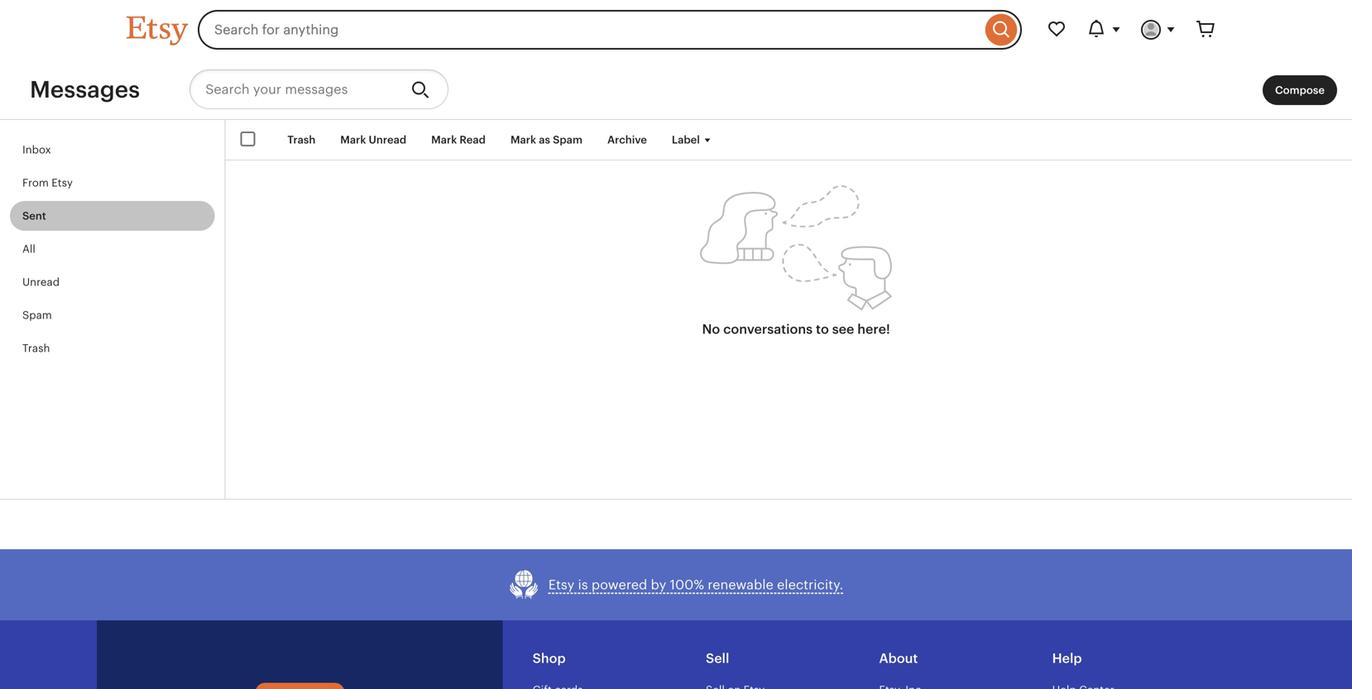 Task type: locate. For each thing, give the bounding box(es) containing it.
inbox
[[22, 144, 51, 156]]

mark as spam button
[[498, 125, 595, 155]]

1 vertical spatial spam
[[22, 309, 52, 322]]

1 mark from the left
[[340, 134, 366, 146]]

banner
[[97, 0, 1255, 60]]

mark left read at the top left of the page
[[431, 134, 457, 146]]

0 vertical spatial unread
[[369, 134, 406, 146]]

spam
[[553, 134, 583, 146], [22, 309, 52, 322]]

no conversations to see here!
[[702, 322, 890, 337]]

mark read button
[[419, 125, 498, 155]]

is
[[578, 578, 588, 593]]

from
[[22, 177, 49, 189]]

etsy
[[52, 177, 73, 189], [548, 578, 575, 593]]

label
[[672, 134, 700, 146]]

label button
[[659, 125, 727, 155]]

no
[[702, 322, 720, 337]]

etsy is powered by 100% renewable electricity.
[[548, 578, 843, 593]]

about
[[879, 651, 918, 666]]

etsy right from
[[52, 177, 73, 189]]

unread left mark read
[[369, 134, 406, 146]]

0 horizontal spatial trash
[[22, 342, 50, 355]]

1 vertical spatial etsy
[[548, 578, 575, 593]]

unread
[[369, 134, 406, 146], [22, 276, 60, 289]]

shop
[[533, 651, 566, 666]]

1 horizontal spatial unread
[[369, 134, 406, 146]]

0 vertical spatial spam
[[553, 134, 583, 146]]

2 horizontal spatial mark
[[511, 134, 536, 146]]

mark
[[340, 134, 366, 146], [431, 134, 457, 146], [511, 134, 536, 146]]

conversations
[[723, 322, 813, 337]]

Search your messages text field
[[190, 70, 398, 109]]

all
[[22, 243, 35, 255]]

0 vertical spatial trash
[[287, 134, 316, 146]]

1 horizontal spatial mark
[[431, 134, 457, 146]]

etsy left 'is' at the left bottom of the page
[[548, 578, 575, 593]]

1 vertical spatial trash
[[22, 342, 50, 355]]

mark unread
[[340, 134, 406, 146]]

mark right trash button
[[340, 134, 366, 146]]

0 vertical spatial etsy
[[52, 177, 73, 189]]

powered
[[592, 578, 647, 593]]

0 horizontal spatial mark
[[340, 134, 366, 146]]

None search field
[[198, 10, 1022, 50]]

mark for mark unread
[[340, 134, 366, 146]]

renewable
[[708, 578, 774, 593]]

1 horizontal spatial spam
[[553, 134, 583, 146]]

electricity.
[[777, 578, 843, 593]]

0 horizontal spatial etsy
[[52, 177, 73, 189]]

1 horizontal spatial trash
[[287, 134, 316, 146]]

archive button
[[595, 125, 659, 155]]

unread down all
[[22, 276, 60, 289]]

unread inside mark unread button
[[369, 134, 406, 146]]

messages
[[30, 76, 140, 103]]

trash button
[[275, 125, 328, 155]]

1 horizontal spatial etsy
[[548, 578, 575, 593]]

1 vertical spatial unread
[[22, 276, 60, 289]]

spam right as
[[553, 134, 583, 146]]

spam down all
[[22, 309, 52, 322]]

sent
[[22, 210, 46, 222]]

compose
[[1275, 84, 1325, 96]]

trash inside button
[[287, 134, 316, 146]]

read
[[460, 134, 486, 146]]

0 horizontal spatial unread
[[22, 276, 60, 289]]

by
[[651, 578, 666, 593]]

0 horizontal spatial spam
[[22, 309, 52, 322]]

archive
[[607, 134, 647, 146]]

3 mark from the left
[[511, 134, 536, 146]]

etsy inside from etsy 'link'
[[52, 177, 73, 189]]

compose button
[[1263, 75, 1337, 105]]

unread link
[[10, 267, 215, 297]]

2 mark from the left
[[431, 134, 457, 146]]

trash
[[287, 134, 316, 146], [22, 342, 50, 355]]

mark left as
[[511, 134, 536, 146]]

page 1 image
[[700, 186, 892, 311]]



Task type: describe. For each thing, give the bounding box(es) containing it.
help
[[1052, 651, 1082, 666]]

here!
[[858, 322, 890, 337]]

see
[[832, 322, 854, 337]]

mark for mark as spam
[[511, 134, 536, 146]]

sell
[[706, 651, 729, 666]]

mark unread button
[[328, 125, 419, 155]]

etsy is powered by 100% renewable electricity. button
[[509, 569, 843, 601]]

spam inside button
[[553, 134, 583, 146]]

Search for anything text field
[[198, 10, 981, 50]]

from etsy
[[22, 177, 73, 189]]

trash link
[[10, 334, 215, 363]]

all link
[[10, 234, 215, 264]]

mark read
[[431, 134, 486, 146]]

inbox link
[[10, 135, 215, 165]]

mark for mark read
[[431, 134, 457, 146]]

unread inside the unread link
[[22, 276, 60, 289]]

mark as spam
[[511, 134, 583, 146]]

from etsy link
[[10, 168, 215, 198]]

to
[[816, 322, 829, 337]]

100%
[[670, 578, 704, 593]]

etsy inside etsy is powered by 100% renewable electricity. button
[[548, 578, 575, 593]]

spam link
[[10, 301, 215, 330]]

sent link
[[10, 201, 215, 231]]

as
[[539, 134, 550, 146]]



Task type: vqa. For each thing, say whether or not it's contained in the screenshot.
right ETSY
yes



